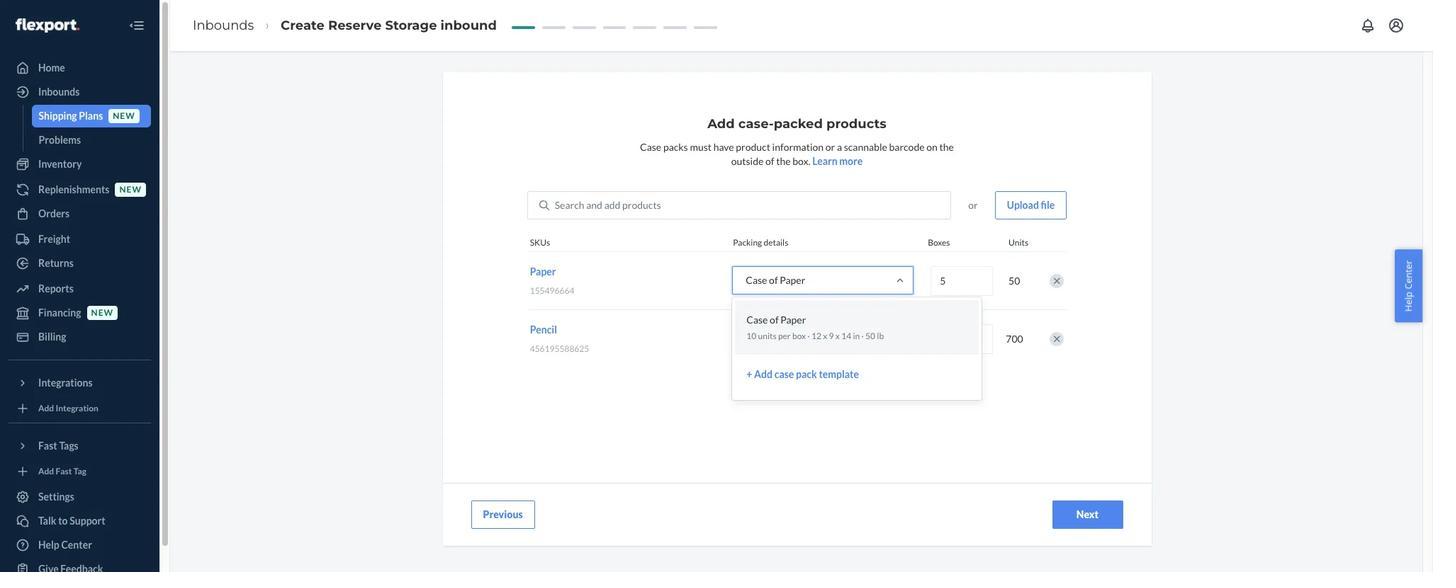 Task type: vqa. For each thing, say whether or not it's contained in the screenshot.
the terms within Get fast, fair, and hassle-free financing for your inventory purchases and logistics costs on shipments moving with Flexport. Flexport Capital provides extended repayment terms of up to 120 days.
no



Task type: describe. For each thing, give the bounding box(es) containing it.
packed
[[774, 116, 823, 132]]

add fast tag
[[38, 467, 86, 477]]

upload file button
[[995, 191, 1067, 220]]

inbounds link inside breadcrumbs navigation
[[193, 17, 254, 33]]

2 x from the left
[[836, 331, 840, 342]]

1 x from the left
[[823, 331, 827, 342]]

learn
[[812, 155, 837, 167]]

and
[[586, 199, 602, 211]]

units
[[1009, 237, 1029, 248]]

packing details
[[733, 237, 788, 248]]

orders
[[38, 208, 70, 220]]

help inside help center 'link'
[[38, 539, 59, 551]]

help center inside button
[[1402, 261, 1415, 312]]

center inside 'link'
[[61, 539, 92, 551]]

units
[[758, 331, 777, 342]]

freight link
[[9, 228, 151, 251]]

learn more
[[812, 155, 863, 167]]

+ add case pack template link
[[747, 368, 968, 382]]

have
[[713, 141, 734, 153]]

file
[[1041, 199, 1055, 211]]

learn more button
[[812, 155, 863, 169]]

box.
[[793, 155, 810, 167]]

700
[[1006, 333, 1023, 345]]

case-
[[738, 116, 774, 132]]

billing link
[[9, 326, 151, 349]]

add for add case-packed products
[[707, 116, 735, 132]]

of for case of paper
[[769, 274, 778, 286]]

inventory link
[[9, 153, 151, 176]]

close navigation image
[[128, 17, 145, 34]]

packs
[[663, 141, 688, 153]]

9
[[829, 331, 834, 342]]

returns
[[38, 257, 74, 269]]

paper for case of paper
[[780, 274, 805, 286]]

fast tags
[[38, 440, 78, 452]]

barcode
[[889, 141, 925, 153]]

10
[[747, 331, 756, 342]]

add integration link
[[9, 400, 151, 417]]

must
[[690, 141, 712, 153]]

+ add case pack template
[[747, 369, 859, 381]]

open notifications image
[[1359, 17, 1376, 34]]

outside
[[731, 155, 764, 167]]

new for shipping plans
[[113, 111, 135, 121]]

financing
[[38, 307, 81, 319]]

breadcrumbs navigation
[[181, 5, 508, 46]]

upload file
[[1007, 199, 1055, 211]]

number of boxes number field for 50
[[931, 266, 993, 296]]

information
[[772, 141, 824, 153]]

14
[[841, 331, 851, 342]]

integrations button
[[9, 372, 151, 395]]

product
[[736, 141, 770, 153]]

on
[[926, 141, 938, 153]]

1 vertical spatial fast
[[56, 467, 72, 477]]

reports link
[[9, 278, 151, 301]]

scannable
[[844, 141, 887, 153]]

50 inside 'case of paper 10 units per box · 12 x 9 x 14 in · 50 lb'
[[865, 331, 875, 342]]

lb
[[877, 331, 884, 342]]

settings
[[38, 491, 74, 503]]

problems
[[39, 134, 81, 146]]

add right +
[[754, 369, 773, 381]]

home
[[38, 62, 65, 74]]

paper for case of paper 10 units per box · 12 x 9 x 14 in · 50 lb
[[781, 314, 806, 326]]

help center button
[[1395, 250, 1422, 323]]

plans
[[79, 110, 103, 122]]

+
[[747, 369, 752, 381]]

or inside case packs must have product information or a scannable barcode on the outside of the box.
[[826, 141, 835, 153]]

search
[[555, 199, 584, 211]]

add case-packed products
[[707, 116, 887, 132]]

search image
[[539, 201, 549, 210]]

fast inside 'dropdown button'
[[38, 440, 57, 452]]

next
[[1076, 509, 1099, 521]]

new for financing
[[91, 308, 113, 319]]

number of boxes number field for 700
[[931, 324, 993, 354]]

center inside button
[[1402, 261, 1415, 290]]

paper link
[[530, 266, 556, 278]]

open account menu image
[[1388, 17, 1405, 34]]

12
[[811, 331, 821, 342]]

1 vertical spatial or
[[968, 199, 978, 211]]

add fast tag link
[[9, 464, 151, 481]]

more
[[839, 155, 863, 167]]

talk
[[38, 515, 56, 527]]

home link
[[9, 57, 151, 79]]



Task type: locate. For each thing, give the bounding box(es) containing it.
case
[[774, 369, 794, 381]]

products for add case-packed products
[[826, 116, 887, 132]]

1 vertical spatial 50
[[865, 331, 875, 342]]

50 down the units
[[1009, 275, 1020, 287]]

1 vertical spatial help
[[38, 539, 59, 551]]

0 horizontal spatial help
[[38, 539, 59, 551]]

help inside help center button
[[1402, 292, 1415, 312]]

new for replenishments
[[119, 185, 142, 195]]

shipping plans
[[39, 110, 103, 122]]

pack
[[796, 369, 817, 381]]

0 horizontal spatial ·
[[808, 331, 810, 342]]

reports
[[38, 283, 74, 295]]

skus
[[530, 237, 550, 248]]

1 horizontal spatial help
[[1402, 292, 1415, 312]]

·
[[808, 331, 810, 342], [861, 331, 864, 342]]

the
[[939, 141, 954, 153], [776, 155, 791, 167]]

of
[[765, 155, 774, 167], [769, 274, 778, 286], [770, 314, 779, 326]]

0 vertical spatial inbounds link
[[193, 17, 254, 33]]

previous button
[[471, 501, 535, 529]]

· left 12
[[808, 331, 810, 342]]

1 horizontal spatial inbounds link
[[193, 17, 254, 33]]

add up "settings"
[[38, 467, 54, 477]]

1 vertical spatial help center
[[38, 539, 92, 551]]

0 vertical spatial 50
[[1009, 275, 1020, 287]]

support
[[70, 515, 105, 527]]

center
[[1402, 261, 1415, 290], [61, 539, 92, 551]]

the right "on"
[[939, 141, 954, 153]]

paper down details
[[780, 274, 805, 286]]

0 vertical spatial new
[[113, 111, 135, 121]]

boxes
[[928, 237, 950, 248]]

returns link
[[9, 252, 151, 275]]

the left box.
[[776, 155, 791, 167]]

case of paper 10 units per box · 12 x 9 x 14 in · 50 lb
[[747, 314, 884, 342]]

previous
[[483, 509, 523, 521]]

shipping
[[39, 110, 77, 122]]

paper inside 'case of paper 10 units per box · 12 x 9 x 14 in · 50 lb'
[[781, 314, 806, 326]]

case inside 'case of paper 10 units per box · 12 x 9 x 14 in · 50 lb'
[[747, 314, 768, 326]]

1 horizontal spatial inbounds
[[193, 17, 254, 33]]

talk to support
[[38, 515, 105, 527]]

row containing pencil
[[527, 310, 1067, 368]]

flexport logo image
[[16, 18, 79, 32]]

new down reports 'link'
[[91, 308, 113, 319]]

1 vertical spatial products
[[622, 199, 661, 211]]

paper up 155496664
[[530, 266, 556, 278]]

help
[[1402, 292, 1415, 312], [38, 539, 59, 551]]

0 vertical spatial number of boxes number field
[[931, 266, 993, 296]]

fast tags button
[[9, 435, 151, 458]]

1 horizontal spatial products
[[826, 116, 887, 132]]

0 vertical spatial fast
[[38, 440, 57, 452]]

case of paper
[[746, 274, 805, 286]]

tag
[[74, 467, 86, 477]]

0 horizontal spatial 50
[[865, 331, 875, 342]]

case up 10
[[747, 314, 768, 326]]

2 number of boxes number field from the top
[[931, 324, 993, 354]]

or
[[826, 141, 835, 153], [968, 199, 978, 211]]

1 vertical spatial new
[[119, 185, 142, 195]]

orders link
[[9, 203, 151, 225]]

products up the scannable
[[826, 116, 887, 132]]

create reserve storage inbound
[[281, 17, 497, 33]]

1 vertical spatial center
[[61, 539, 92, 551]]

1 · from the left
[[808, 331, 810, 342]]

number of boxes number field down boxes
[[931, 266, 993, 296]]

add for add integration
[[38, 404, 54, 414]]

help center link
[[9, 534, 151, 557]]

tags
[[59, 440, 78, 452]]

1 horizontal spatial x
[[836, 331, 840, 342]]

row containing paper
[[527, 252, 1067, 401]]

upload
[[1007, 199, 1039, 211]]

of inside case packs must have product information or a scannable barcode on the outside of the box.
[[765, 155, 774, 167]]

0 vertical spatial or
[[826, 141, 835, 153]]

pencil
[[530, 324, 557, 336]]

1 vertical spatial number of boxes number field
[[931, 324, 993, 354]]

0 vertical spatial the
[[939, 141, 954, 153]]

1 vertical spatial inbounds link
[[9, 81, 151, 103]]

0 vertical spatial case
[[640, 141, 661, 153]]

add for add fast tag
[[38, 467, 54, 477]]

to
[[58, 515, 68, 527]]

fast left tag
[[56, 467, 72, 477]]

add up have
[[707, 116, 735, 132]]

case down packing details
[[746, 274, 767, 286]]

add left integration
[[38, 404, 54, 414]]

template
[[819, 369, 859, 381]]

0 vertical spatial of
[[765, 155, 774, 167]]

help center inside 'link'
[[38, 539, 92, 551]]

1 horizontal spatial or
[[968, 199, 978, 211]]

fast left tags
[[38, 440, 57, 452]]

456195588625
[[530, 344, 589, 354]]

new right plans
[[113, 111, 135, 121]]

x right 9
[[836, 331, 840, 342]]

row
[[527, 252, 1067, 401], [527, 310, 1067, 368]]

x
[[823, 331, 827, 342], [836, 331, 840, 342]]

per
[[778, 331, 791, 342]]

1 vertical spatial case
[[746, 274, 767, 286]]

storage
[[385, 17, 437, 33]]

0 vertical spatial inbounds
[[193, 17, 254, 33]]

paper up box
[[781, 314, 806, 326]]

0 horizontal spatial x
[[823, 331, 827, 342]]

1 horizontal spatial center
[[1402, 261, 1415, 290]]

of inside 'case of paper 10 units per box · 12 x 9 x 14 in · 50 lb'
[[770, 314, 779, 326]]

1 horizontal spatial 50
[[1009, 275, 1020, 287]]

integrations
[[38, 377, 93, 389]]

1 number of boxes number field from the top
[[931, 266, 993, 296]]

billing
[[38, 331, 66, 343]]

0 vertical spatial products
[[826, 116, 887, 132]]

0 horizontal spatial the
[[776, 155, 791, 167]]

or left a
[[826, 141, 835, 153]]

2 vertical spatial new
[[91, 308, 113, 319]]

2 vertical spatial case
[[747, 314, 768, 326]]

paper
[[530, 266, 556, 278], [780, 274, 805, 286], [781, 314, 806, 326]]

0 vertical spatial help center
[[1402, 261, 1415, 312]]

0 horizontal spatial products
[[622, 199, 661, 211]]

inbounds inside breadcrumbs navigation
[[193, 17, 254, 33]]

x left 9
[[823, 331, 827, 342]]

fast
[[38, 440, 57, 452], [56, 467, 72, 477]]

details
[[764, 237, 788, 248]]

1 vertical spatial inbounds
[[38, 86, 80, 98]]

new
[[113, 111, 135, 121], [119, 185, 142, 195], [91, 308, 113, 319]]

of down details
[[769, 274, 778, 286]]

1 horizontal spatial the
[[939, 141, 954, 153]]

create
[[281, 17, 325, 33]]

reserve
[[328, 17, 382, 33]]

replenishments
[[38, 184, 109, 196]]

products
[[826, 116, 887, 132], [622, 199, 661, 211]]

case packs must have product information or a scannable barcode on the outside of the box.
[[640, 141, 954, 167]]

inbounds
[[193, 17, 254, 33], [38, 86, 80, 98]]

packing
[[733, 237, 762, 248]]

next button
[[1052, 501, 1123, 529]]

case inside case packs must have product information or a scannable barcode on the outside of the box.
[[640, 141, 661, 153]]

0 vertical spatial center
[[1402, 261, 1415, 290]]

of for case of paper 10 units per box · 12 x 9 x 14 in · 50 lb
[[770, 314, 779, 326]]

new up 'orders' link
[[119, 185, 142, 195]]

settings link
[[9, 486, 151, 509]]

a
[[837, 141, 842, 153]]

search and add products
[[555, 199, 661, 211]]

case left packs
[[640, 141, 661, 153]]

1 row from the top
[[527, 252, 1067, 401]]

integration
[[56, 404, 98, 414]]

155496664
[[530, 286, 574, 296]]

2 · from the left
[[861, 331, 864, 342]]

· right in
[[861, 331, 864, 342]]

number of boxes number field left the "700"
[[931, 324, 993, 354]]

0 horizontal spatial inbounds
[[38, 86, 80, 98]]

1 horizontal spatial help center
[[1402, 261, 1415, 312]]

in
[[853, 331, 860, 342]]

inbounds link
[[193, 17, 254, 33], [9, 81, 151, 103]]

0 horizontal spatial center
[[61, 539, 92, 551]]

2 row from the top
[[527, 310, 1067, 368]]

inventory
[[38, 158, 82, 170]]

or left the upload
[[968, 199, 978, 211]]

of up units
[[770, 314, 779, 326]]

box
[[792, 331, 806, 342]]

add
[[604, 199, 620, 211]]

50 left lb
[[865, 331, 875, 342]]

Number of boxes number field
[[931, 266, 993, 296], [931, 324, 993, 354]]

1 vertical spatial the
[[776, 155, 791, 167]]

help center
[[1402, 261, 1415, 312], [38, 539, 92, 551]]

products right add
[[622, 199, 661, 211]]

freight
[[38, 233, 70, 245]]

of down 'product' on the top right of page
[[765, 155, 774, 167]]

0 horizontal spatial help center
[[38, 539, 92, 551]]

talk to support button
[[9, 510, 151, 533]]

2 vertical spatial of
[[770, 314, 779, 326]]

case for case of paper
[[746, 274, 767, 286]]

0 vertical spatial help
[[1402, 292, 1415, 312]]

1 vertical spatial of
[[769, 274, 778, 286]]

1 horizontal spatial ·
[[861, 331, 864, 342]]

problems link
[[32, 129, 151, 152]]

0 horizontal spatial inbounds link
[[9, 81, 151, 103]]

add
[[707, 116, 735, 132], [754, 369, 773, 381], [38, 404, 54, 414], [38, 467, 54, 477]]

0 horizontal spatial or
[[826, 141, 835, 153]]

products for search and add products
[[622, 199, 661, 211]]

case for case packs must have product information or a scannable barcode on the outside of the box.
[[640, 141, 661, 153]]

add integration
[[38, 404, 98, 414]]



